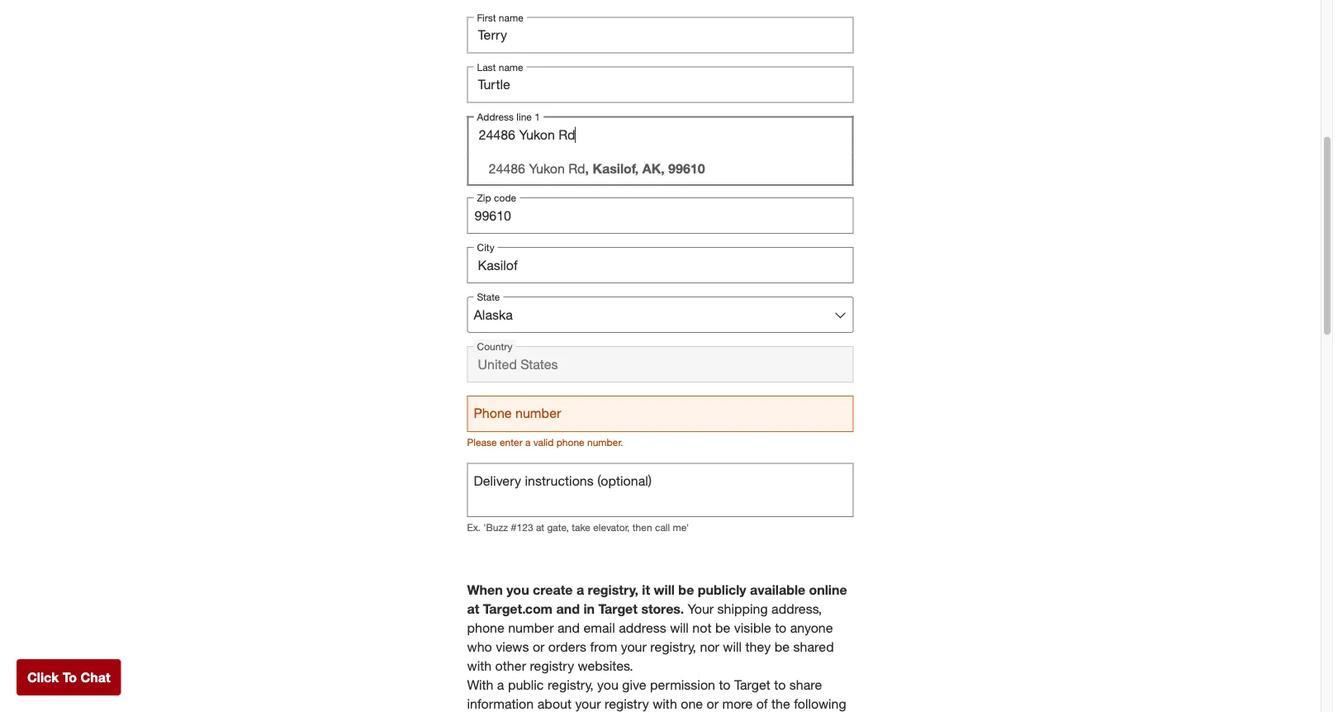 Task type: describe. For each thing, give the bounding box(es) containing it.
share
[[790, 677, 822, 693]]

address
[[478, 168, 521, 182]]

+ address line 2
[[468, 168, 552, 182]]

will inside when you create a registry, it will be publicly available online at target.com and in target stores.
[[654, 582, 675, 598]]

with a public registry, you give permission to target to share information about your registry with one or more of the followin
[[467, 677, 847, 712]]

who
[[467, 639, 492, 655]]

you inside when you create a registry, it will be publicly available online at target.com and in target stores.
[[507, 582, 529, 598]]

shipping
[[718, 601, 768, 617]]

with inside your shipping address, phone number and email address will not be visible to anyone who views or orders from your registry, nor will they be shared with other registry websites.
[[467, 658, 492, 674]]

it
[[642, 582, 650, 598]]

0 vertical spatial a
[[525, 436, 531, 449]]

available
[[750, 582, 806, 598]]

24486
[[489, 160, 525, 176]]

orders
[[548, 639, 587, 655]]

enter
[[500, 436, 523, 449]]

your shipping address, phone number and email address will not be visible to anyone who views or orders from your registry, nor will they be shared with other registry websites.
[[467, 601, 834, 674]]

websites.
[[578, 658, 633, 674]]

#123
[[511, 521, 533, 534]]

line
[[524, 168, 542, 182]]

phone inside your shipping address, phone number and email address will not be visible to anyone who views or orders from your registry, nor will they be shared with other registry websites.
[[467, 620, 505, 636]]

2
[[545, 168, 552, 182]]

registry, inside with a public registry, you give permission to target to share information about your registry with one or more of the followin
[[548, 677, 594, 693]]

anyone
[[790, 620, 833, 636]]

to up more
[[719, 677, 731, 693]]

or inside your shipping address, phone number and email address will not be visible to anyone who views or orders from your registry, nor will they be shared with other registry websites.
[[533, 639, 545, 655]]

nor
[[700, 639, 720, 655]]

gate,
[[547, 521, 569, 534]]

the
[[772, 695, 790, 712]]

be inside when you create a registry, it will be publicly available online at target.com and in target stores.
[[679, 582, 694, 598]]

valid
[[534, 436, 554, 449]]

other
[[495, 658, 526, 674]]

from
[[590, 639, 617, 655]]

0 vertical spatial phone
[[557, 436, 585, 449]]

stores.
[[641, 601, 684, 617]]

online
[[809, 582, 847, 598]]

of
[[757, 695, 768, 712]]

your
[[688, 601, 714, 617]]

2 vertical spatial will
[[723, 639, 742, 655]]

number.
[[587, 436, 623, 449]]

a inside when you create a registry, it will be publicly available online at target.com and in target stores.
[[577, 582, 584, 598]]

target inside when you create a registry, it will be publicly available online at target.com and in target stores.
[[599, 601, 638, 617]]

+
[[468, 168, 475, 182]]

in
[[584, 601, 595, 617]]

give
[[622, 677, 647, 693]]

1 vertical spatial be
[[715, 620, 731, 636]]

registry, inside when you create a registry, it will be publicly available online at target.com and in target stores.
[[588, 582, 639, 598]]

when
[[467, 582, 503, 598]]

to up the
[[774, 677, 786, 693]]

or inside with a public registry, you give permission to target to share information about your registry with one or more of the followin
[[707, 695, 719, 712]]

target.com
[[483, 601, 553, 617]]

one
[[681, 695, 703, 712]]

public
[[508, 677, 544, 693]]

24486 yukon rd
[[489, 160, 585, 176]]

publicly
[[698, 582, 747, 598]]

click to chat button
[[17, 659, 121, 696]]

information
[[467, 695, 534, 712]]

you inside with a public registry, you give permission to target to share information about your registry with one or more of the followin
[[597, 677, 619, 693]]

ex.
[[467, 521, 481, 534]]

2 horizontal spatial be
[[775, 639, 790, 655]]

target inside with a public registry, you give permission to target to share information about your registry with one or more of the followin
[[734, 677, 771, 693]]

ex. 'buzz #123 at gate, take elevator, then call me'
[[467, 521, 689, 534]]

views
[[496, 639, 529, 655]]

permission
[[650, 677, 715, 693]]



Task type: vqa. For each thing, say whether or not it's contained in the screenshot.
What can we help you find? suggestions appear below search field
no



Task type: locate. For each thing, give the bounding box(es) containing it.
at left "gate,"
[[536, 521, 545, 534]]

1 horizontal spatial phone
[[557, 436, 585, 449]]

and up the orders on the left bottom of page
[[558, 620, 580, 636]]

registry down the orders on the left bottom of page
[[530, 658, 574, 674]]

shared
[[794, 639, 834, 655]]

you up "target.com" at the left bottom of page
[[507, 582, 529, 598]]

registry, down not
[[650, 639, 696, 655]]

a up in
[[577, 582, 584, 598]]

0 vertical spatial or
[[533, 639, 545, 655]]

target
[[599, 601, 638, 617], [734, 677, 771, 693]]

with
[[467, 658, 492, 674], [653, 695, 677, 712]]

1 horizontal spatial at
[[536, 521, 545, 534]]

take
[[572, 521, 591, 534]]

to inside your shipping address, phone number and email address will not be visible to anyone who views or orders from your registry, nor will they be shared with other registry websites.
[[775, 620, 787, 636]]

yukon
[[529, 160, 565, 176]]

target up of
[[734, 677, 771, 693]]

0 vertical spatial and
[[556, 601, 580, 617]]

with down who
[[467, 658, 492, 674]]

call
[[655, 521, 670, 534]]

and inside your shipping address, phone number and email address will not be visible to anyone who views or orders from your registry, nor will they be shared with other registry websites.
[[558, 620, 580, 636]]

and
[[556, 601, 580, 617], [558, 620, 580, 636]]

about
[[538, 695, 572, 712]]

or down number
[[533, 639, 545, 655]]

0 horizontal spatial or
[[533, 639, 545, 655]]

chat
[[81, 669, 110, 685]]

2 horizontal spatial a
[[577, 582, 584, 598]]

you
[[507, 582, 529, 598], [597, 677, 619, 693]]

address,
[[772, 601, 822, 617]]

your inside your shipping address, phone number and email address will not be visible to anyone who views or orders from your registry, nor will they be shared with other registry websites.
[[621, 639, 647, 655]]

or
[[533, 639, 545, 655], [707, 695, 719, 712]]

0 horizontal spatial be
[[679, 582, 694, 598]]

registry inside your shipping address, phone number and email address will not be visible to anyone who views or orders from your registry, nor will they be shared with other registry websites.
[[530, 658, 574, 674]]

will right it
[[654, 582, 675, 598]]

0 vertical spatial at
[[536, 521, 545, 534]]

registry down give
[[605, 695, 649, 712]]

1 vertical spatial registry
[[605, 695, 649, 712]]

1 horizontal spatial your
[[621, 639, 647, 655]]

2 vertical spatial be
[[775, 639, 790, 655]]

0 horizontal spatial your
[[575, 695, 601, 712]]

rd
[[569, 160, 585, 176]]

None telephone field
[[467, 198, 854, 234], [467, 396, 854, 432], [467, 198, 854, 234], [467, 396, 854, 432]]

please enter a valid phone number.
[[467, 436, 623, 449]]

0 horizontal spatial with
[[467, 658, 492, 674]]

registry, inside your shipping address, phone number and email address will not be visible to anyone who views or orders from your registry, nor will they be shared with other registry websites.
[[650, 639, 696, 655]]

a
[[525, 436, 531, 449], [577, 582, 584, 598], [497, 677, 504, 693]]

0 vertical spatial will
[[654, 582, 675, 598]]

be
[[679, 582, 694, 598], [715, 620, 731, 636], [775, 639, 790, 655]]

or right one
[[707, 695, 719, 712]]

your inside with a public registry, you give permission to target to share information about your registry with one or more of the followin
[[575, 695, 601, 712]]

registry inside with a public registry, you give permission to target to share information about your registry with one or more of the followin
[[605, 695, 649, 712]]

1 horizontal spatial with
[[653, 695, 677, 712]]

address
[[619, 620, 666, 636]]

0 vertical spatial be
[[679, 582, 694, 598]]

to down address,
[[775, 620, 787, 636]]

0 horizontal spatial at
[[467, 601, 479, 617]]

None text field
[[467, 17, 854, 53], [467, 66, 854, 103], [467, 247, 854, 284], [467, 346, 854, 383], [467, 17, 854, 53], [467, 66, 854, 103], [467, 247, 854, 284], [467, 346, 854, 383]]

1 vertical spatial at
[[467, 601, 479, 617]]

1 vertical spatial target
[[734, 677, 771, 693]]

1 vertical spatial will
[[670, 620, 689, 636]]

registry, up about
[[548, 677, 594, 693]]

0 horizontal spatial phone
[[467, 620, 505, 636]]

will right nor
[[723, 639, 742, 655]]

will left not
[[670, 620, 689, 636]]

1 vertical spatial registry,
[[650, 639, 696, 655]]

and inside when you create a registry, it will be publicly available online at target.com and in target stores.
[[556, 601, 580, 617]]

then
[[633, 521, 652, 534]]

please
[[467, 436, 497, 449]]

create
[[533, 582, 573, 598]]

None text field
[[467, 116, 854, 152], [467, 463, 854, 517], [467, 116, 854, 152], [467, 463, 854, 517]]

0 vertical spatial target
[[599, 601, 638, 617]]

more
[[722, 695, 753, 712]]

target up email
[[599, 601, 638, 617]]

24486 yukon rd button
[[489, 152, 832, 184]]

1 vertical spatial you
[[597, 677, 619, 693]]

your right about
[[575, 695, 601, 712]]

your down the address
[[621, 639, 647, 655]]

0 horizontal spatial you
[[507, 582, 529, 598]]

they
[[746, 639, 771, 655]]

will
[[654, 582, 675, 598], [670, 620, 689, 636], [723, 639, 742, 655]]

0 horizontal spatial a
[[497, 677, 504, 693]]

at
[[536, 521, 545, 534], [467, 601, 479, 617]]

with
[[467, 677, 494, 693]]

visible
[[734, 620, 771, 636]]

be up 'your'
[[679, 582, 694, 598]]

phone right valid
[[557, 436, 585, 449]]

be right not
[[715, 620, 731, 636]]

1 vertical spatial a
[[577, 582, 584, 598]]

0 vertical spatial registry,
[[588, 582, 639, 598]]

0 vertical spatial your
[[621, 639, 647, 655]]

1 vertical spatial phone
[[467, 620, 505, 636]]

'buzz
[[483, 521, 508, 534]]

with down permission
[[653, 695, 677, 712]]

to
[[63, 669, 77, 685]]

phone up who
[[467, 620, 505, 636]]

click
[[27, 669, 59, 685]]

2 vertical spatial a
[[497, 677, 504, 693]]

1 horizontal spatial or
[[707, 695, 719, 712]]

1 vertical spatial your
[[575, 695, 601, 712]]

1 horizontal spatial registry
[[605, 695, 649, 712]]

registry
[[530, 658, 574, 674], [605, 695, 649, 712]]

1 vertical spatial with
[[653, 695, 677, 712]]

not
[[693, 620, 712, 636]]

you down websites.
[[597, 677, 619, 693]]

at inside when you create a registry, it will be publicly available online at target.com and in target stores.
[[467, 601, 479, 617]]

email
[[584, 620, 615, 636]]

and left in
[[556, 601, 580, 617]]

0 horizontal spatial target
[[599, 601, 638, 617]]

2 vertical spatial registry,
[[548, 677, 594, 693]]

0 horizontal spatial registry
[[530, 658, 574, 674]]

registry, up in
[[588, 582, 639, 598]]

0 vertical spatial registry
[[530, 658, 574, 674]]

your
[[621, 639, 647, 655], [575, 695, 601, 712]]

+ address line 2 link
[[467, 166, 553, 184]]

me'
[[673, 521, 689, 534]]

to
[[775, 620, 787, 636], [719, 677, 731, 693], [774, 677, 786, 693]]

when you create a registry, it will be publicly available online at target.com and in target stores.
[[467, 582, 847, 617]]

be right they
[[775, 639, 790, 655]]

0 vertical spatial you
[[507, 582, 529, 598]]

at down when at the bottom left of page
[[467, 601, 479, 617]]

1 horizontal spatial be
[[715, 620, 731, 636]]

registry,
[[588, 582, 639, 598], [650, 639, 696, 655], [548, 677, 594, 693]]

a left valid
[[525, 436, 531, 449]]

1 vertical spatial or
[[707, 695, 719, 712]]

with inside with a public registry, you give permission to target to share information about your registry with one or more of the followin
[[653, 695, 677, 712]]

a inside with a public registry, you give permission to target to share information about your registry with one or more of the followin
[[497, 677, 504, 693]]

1 horizontal spatial a
[[525, 436, 531, 449]]

a up information
[[497, 677, 504, 693]]

click to chat
[[27, 669, 110, 685]]

0 vertical spatial with
[[467, 658, 492, 674]]

number
[[508, 620, 554, 636]]

1 horizontal spatial you
[[597, 677, 619, 693]]

1 horizontal spatial target
[[734, 677, 771, 693]]

elevator,
[[593, 521, 630, 534]]

1 vertical spatial and
[[558, 620, 580, 636]]

phone
[[557, 436, 585, 449], [467, 620, 505, 636]]



